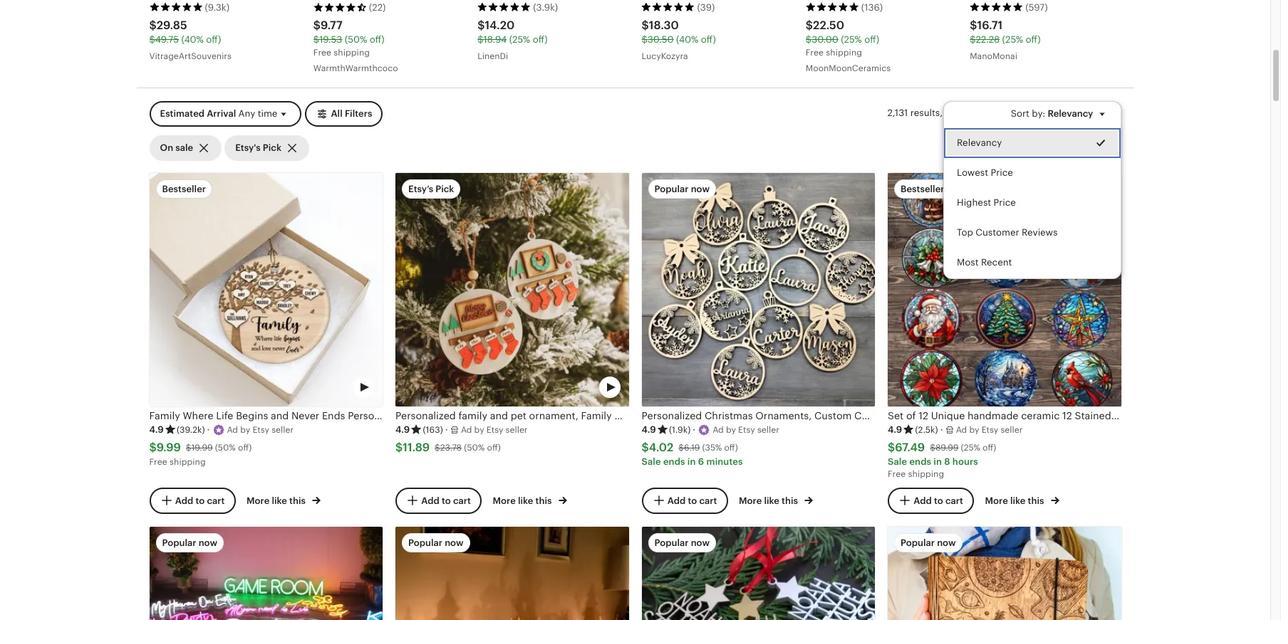 Task type: vqa. For each thing, say whether or not it's contained in the screenshot.


Task type: locate. For each thing, give the bounding box(es) containing it.
add to cart button down $ 11.89 $ 23.78 (50% off)
[[396, 488, 482, 514]]

off) inside $ 67.49 $ 89.99 (25% off) sale ends in 8 hours free shipping
[[983, 443, 997, 453]]

d for 67.49
[[962, 426, 967, 436]]

$ up 30.00
[[806, 18, 813, 32]]

(40% for 29.85
[[181, 34, 204, 45]]

in
[[688, 457, 696, 467], [934, 457, 942, 467]]

1 vertical spatial pick
[[436, 184, 454, 195]]

a up 89.99
[[956, 426, 962, 436]]

sale inside $ 67.49 $ 89.99 (25% off) sale ends in 8 hours free shipping
[[888, 457, 908, 467]]

more like this link for 4.02
[[739, 494, 813, 508]]

2 in from the left
[[934, 457, 942, 467]]

· for 11.89
[[445, 425, 448, 436]]

popular for personalized christmas ornaments, custom christmas tree decor, wood xmas decor, laser cut names, christmas bauble, gift tags, your logo
[[655, 184, 689, 195]]

in inside $ 67.49 $ 89.99 (25% off) sale ends in 8 hours free shipping
[[934, 457, 942, 467]]

(25% inside $ 16.71 $ 22.28 (25% off) manomonai
[[1003, 34, 1024, 45]]

0 horizontal spatial bestseller
[[162, 184, 206, 195]]

2 · from the left
[[445, 425, 448, 436]]

popular now
[[655, 184, 710, 195], [162, 538, 217, 549], [408, 538, 464, 549], [655, 538, 710, 549], [901, 538, 956, 549]]

1 more like this link from the left
[[247, 494, 321, 508]]

reviews
[[1022, 227, 1058, 238]]

1 like from the left
[[272, 496, 287, 507]]

30.00
[[812, 34, 839, 45]]

3 more from the left
[[739, 496, 762, 507]]

free
[[314, 47, 332, 57], [806, 47, 824, 57], [149, 457, 167, 467], [888, 470, 906, 480]]

add to cart for 4.02
[[668, 496, 717, 506]]

· right (1.9k)
[[693, 425, 696, 436]]

d up the $ 9.99 $ 19.99 (50% off) free shipping at the left of page
[[233, 426, 238, 436]]

shipping inside the $ 9.99 $ 19.99 (50% off) free shipping
[[170, 457, 206, 467]]

more like this for 4.02
[[739, 496, 801, 507]]

3 · from the left
[[693, 425, 696, 436]]

add to cart button down $ 67.49 $ 89.99 (25% off) sale ends in 8 hours free shipping
[[888, 488, 974, 514]]

1 horizontal spatial bestseller
[[901, 184, 945, 195]]

add to cart button down the $ 9.99 $ 19.99 (50% off) free shipping at the left of page
[[149, 488, 235, 514]]

to for 9.99
[[196, 496, 205, 506]]

etsy up $ 11.89 $ 23.78 (50% off)
[[487, 426, 504, 436]]

results,
[[911, 108, 943, 119]]

add down $ 4.02 $ 6.19 (35% off) sale ends in 6 minutes at the bottom right of page
[[668, 496, 686, 506]]

0 vertical spatial price
[[991, 167, 1013, 178]]

1 cart from the left
[[207, 496, 225, 506]]

to down $ 4.02 $ 6.19 (35% off) sale ends in 6 minutes at the bottom right of page
[[688, 496, 697, 506]]

more like this link
[[247, 494, 321, 508], [493, 494, 567, 508], [739, 494, 813, 508], [986, 494, 1060, 508]]

off) inside the $ 18.30 $ 30.50 (40% off) lucykozyra
[[701, 34, 716, 45]]

2 etsy from the left
[[487, 426, 504, 436]]

4.9 for 67.49
[[888, 425, 903, 436]]

on
[[160, 143, 173, 153]]

add down 11.89
[[421, 496, 440, 506]]

2 add to cart button from the left
[[396, 488, 482, 514]]

4.9 up 4.02
[[642, 425, 656, 436]]

1 5 out of 5 stars image from the left
[[149, 2, 203, 12]]

0 horizontal spatial (50%
[[215, 443, 236, 453]]

$ left 23.78
[[396, 441, 403, 455]]

5 out of 5 stars image up 18.30
[[642, 2, 695, 12]]

to down the $ 9.99 $ 19.99 (50% off) free shipping at the left of page
[[196, 496, 205, 506]]

(25% inside $ 14.20 $ 18.94 (25% off) linendi
[[509, 34, 530, 45]]

5 out of 5 stars image up 16.71
[[970, 2, 1024, 12]]

(50% inside $ 9.77 $ 19.53 (50% off) free shipping warmthwarmthcoco
[[345, 34, 367, 45]]

5 out of 5 stars image
[[149, 2, 203, 12], [478, 2, 531, 12], [642, 2, 695, 12], [806, 2, 860, 12], [970, 2, 1024, 12]]

$ down (1.9k)
[[679, 443, 684, 453]]

$ down (2.5k)
[[930, 443, 936, 453]]

a d by etsy seller for 11.89
[[461, 426, 528, 436]]

ends inside $ 4.02 $ 6.19 (35% off) sale ends in 6 minutes
[[664, 457, 685, 467]]

1 d from the left
[[233, 426, 238, 436]]

cart
[[207, 496, 225, 506], [453, 496, 471, 506], [700, 496, 717, 506], [946, 496, 964, 506]]

(40% up vitrageartsouvenirs
[[181, 34, 204, 45]]

sale
[[642, 457, 661, 467], [888, 457, 908, 467]]

cart down the $ 9.99 $ 19.99 (50% off) free shipping at the left of page
[[207, 496, 225, 506]]

a d by etsy seller for 67.49
[[956, 426, 1023, 436]]

1 4.9 from the left
[[149, 425, 164, 436]]

price for highest price
[[994, 197, 1016, 208]]

(50% inside the $ 9.99 $ 19.99 (50% off) free shipping
[[215, 443, 236, 453]]

4 by from the left
[[970, 426, 980, 436]]

sale down 67.49
[[888, 457, 908, 467]]

$ 29.85 $ 49.75 (40% off) vitrageartsouvenirs
[[149, 18, 232, 61]]

2 4.9 from the left
[[396, 425, 410, 436]]

(22)
[[369, 2, 386, 13]]

d
[[233, 426, 238, 436], [467, 426, 472, 436], [719, 426, 724, 436], [962, 426, 967, 436]]

warmthwarmthcoco
[[314, 63, 398, 73]]

popular
[[655, 184, 689, 195], [162, 538, 196, 549], [408, 538, 443, 549], [655, 538, 689, 549], [901, 538, 935, 549]]

4 cart from the left
[[946, 496, 964, 506]]

4 · from the left
[[941, 425, 943, 436]]

1 horizontal spatial (40%
[[676, 34, 699, 45]]

etsy's
[[235, 143, 261, 153]]

ends inside $ 67.49 $ 89.99 (25% off) sale ends in 8 hours free shipping
[[910, 457, 932, 467]]

popular for christmas village mantel garland christmas light decorations nativity set nutcracker fireplace decor christmas gift wooden decor image at the left of the page
[[408, 538, 443, 549]]

a
[[227, 426, 233, 436], [461, 426, 467, 436], [713, 426, 719, 436], [956, 426, 962, 436]]

in for 67.49
[[934, 457, 942, 467]]

(25% up hours
[[961, 443, 981, 453]]

a d by etsy seller for 9.99
[[227, 426, 294, 436]]

off) for 18.30
[[701, 34, 716, 45]]

free down 67.49
[[888, 470, 906, 480]]

(25% for 14.20
[[509, 34, 530, 45]]

(25% right 30.00
[[841, 34, 862, 45]]

22.50
[[813, 18, 845, 32]]

(50% right 23.78
[[464, 443, 485, 453]]

shipping down 67.49
[[909, 470, 945, 480]]

off) inside $ 14.20 $ 18.94 (25% off) linendi
[[533, 34, 548, 45]]

2 this from the left
[[536, 496, 552, 507]]

cart for 9.99
[[207, 496, 225, 506]]

a d by etsy seller for 4.02
[[713, 426, 780, 436]]

most recent link
[[944, 248, 1121, 278]]

3 4.9 from the left
[[642, 425, 656, 436]]

free inside $ 22.50 $ 30.00 (25% off) free shipping moonmoonceramics
[[806, 47, 824, 57]]

etsy right (39.2k)
[[253, 426, 269, 436]]

free inside the $ 9.99 $ 19.99 (50% off) free shipping
[[149, 457, 167, 467]]

3 d from the left
[[719, 426, 724, 436]]

1 horizontal spatial in
[[934, 457, 942, 467]]

(40% inside the $ 18.30 $ 30.50 (40% off) lucykozyra
[[676, 34, 699, 45]]

2 more from the left
[[493, 496, 516, 507]]

shipping inside $ 9.77 $ 19.53 (50% off) free shipping warmthwarmthcoco
[[334, 47, 370, 57]]

4.9 up '9.99'
[[149, 425, 164, 436]]

1 · from the left
[[207, 425, 210, 436]]

1 add to cart from the left
[[175, 496, 225, 506]]

add down $ 67.49 $ 89.99 (25% off) sale ends in 8 hours free shipping
[[914, 496, 932, 506]]

ends
[[664, 457, 685, 467], [910, 457, 932, 467]]

1 horizontal spatial sale
[[888, 457, 908, 467]]

1 add to cart button from the left
[[149, 488, 235, 514]]

1 ends from the left
[[664, 457, 685, 467]]

relevancy link
[[944, 128, 1121, 158]]

linendi
[[478, 51, 508, 61]]

·
[[207, 425, 210, 436], [445, 425, 448, 436], [693, 425, 696, 436], [941, 425, 943, 436]]

price right "lowest"
[[991, 167, 1013, 178]]

pick
[[263, 143, 282, 153], [436, 184, 454, 195]]

by up hours
[[970, 426, 980, 436]]

like for 4.02
[[764, 496, 780, 507]]

$ down (39.2k)
[[186, 443, 191, 453]]

product video element
[[149, 173, 383, 407], [396, 173, 629, 407], [149, 527, 383, 621], [888, 527, 1122, 621]]

1 popular now link from the left
[[149, 527, 383, 621]]

4 more like this link from the left
[[986, 494, 1060, 508]]

price
[[991, 167, 1013, 178], [994, 197, 1016, 208]]

cart down 8 on the right bottom of page
[[946, 496, 964, 506]]

$ up 30.50
[[642, 18, 649, 32]]

sale down 4.02
[[642, 457, 661, 467]]

3 to from the left
[[688, 496, 697, 506]]

off)
[[206, 34, 221, 45], [370, 34, 385, 45], [533, 34, 548, 45], [701, 34, 716, 45], [865, 34, 880, 45], [1026, 34, 1041, 45], [238, 443, 252, 453], [487, 443, 501, 453], [725, 443, 738, 453], [983, 443, 997, 453]]

0 horizontal spatial relevancy
[[957, 137, 1002, 148]]

4 more from the left
[[986, 496, 1008, 507]]

(50% right 19.53
[[345, 34, 367, 45]]

add for 67.49
[[914, 496, 932, 506]]

4 etsy from the left
[[982, 426, 999, 436]]

4.9 for 4.02
[[642, 425, 656, 436]]

by up $ 11.89 $ 23.78 (50% off)
[[474, 426, 484, 436]]

4 this from the left
[[1028, 496, 1045, 507]]

by for 4.02
[[726, 426, 736, 436]]

by for 9.99
[[240, 426, 250, 436]]

(25% inside $ 67.49 $ 89.99 (25% off) sale ends in 8 hours free shipping
[[961, 443, 981, 453]]

3 etsy from the left
[[739, 426, 755, 436]]

3 this from the left
[[782, 496, 798, 507]]

cart down 6
[[700, 496, 717, 506]]

product video element for custom neon sign | neon sign | wedding signs | name neon sign | led neon light sign | wedding bridesmaid gifts | wall decor | home decor image
[[149, 527, 383, 621]]

2 seller from the left
[[506, 426, 528, 436]]

1 to from the left
[[196, 496, 205, 506]]

6.19
[[684, 443, 700, 453]]

any
[[238, 108, 255, 119]]

off) down (3.9k)
[[533, 34, 548, 45]]

$ inside $ 11.89 $ 23.78 (50% off)
[[435, 443, 440, 453]]

· right (39.2k)
[[207, 425, 210, 436]]

cart for 67.49
[[946, 496, 964, 506]]

family where life begins and never ends personalized 3 inch ceramic christmas ornament with gift box image
[[149, 173, 383, 407]]

5 5 out of 5 stars image from the left
[[970, 2, 1024, 12]]

seller for 4.02
[[758, 426, 780, 436]]

off) inside $ 9.77 $ 19.53 (50% off) free shipping warmthwarmthcoco
[[370, 34, 385, 45]]

2 (40% from the left
[[676, 34, 699, 45]]

5 out of 5 stars image up 22.50
[[806, 2, 860, 12]]

off) inside $ 22.50 $ 30.00 (25% off) free shipping moonmoonceramics
[[865, 34, 880, 45]]

1 etsy from the left
[[253, 426, 269, 436]]

highest
[[957, 197, 991, 208]]

(25% down 14.20
[[509, 34, 530, 45]]

sale
[[176, 143, 193, 153]]

a d by etsy seller up the $ 9.99 $ 19.99 (50% off) free shipping at the left of page
[[227, 426, 294, 436]]

relevancy down ads
[[957, 137, 1002, 148]]

to down $ 67.49 $ 89.99 (25% off) sale ends in 8 hours free shipping
[[934, 496, 944, 506]]

off) down (22)
[[370, 34, 385, 45]]

add for 9.99
[[175, 496, 193, 506]]

0 horizontal spatial sale
[[642, 457, 661, 467]]

personalized family and pet ornament, family christmas ornament, personalized christmas family ornament, 2023 ornament. image
[[396, 173, 629, 407]]

1 horizontal spatial pick
[[436, 184, 454, 195]]

1 vertical spatial price
[[994, 197, 1016, 208]]

now for the family christmas ornament - personalized ornament with names - christmas tree ornament image
[[691, 538, 710, 549]]

off) down (136)
[[865, 34, 880, 45]]

free down '9.99'
[[149, 457, 167, 467]]

a up 23.78
[[461, 426, 467, 436]]

now for christmas village mantel garland christmas light decorations nativity set nutcracker fireplace decor christmas gift wooden decor image at the left of the page
[[445, 538, 464, 549]]

add down the $ 9.99 $ 19.99 (50% off) free shipping at the left of page
[[175, 496, 193, 506]]

a for 11.89
[[461, 426, 467, 436]]

0 horizontal spatial ends
[[664, 457, 685, 467]]

3 seller from the left
[[758, 426, 780, 436]]

relevancy right the by:
[[1048, 108, 1094, 119]]

etsy up minutes
[[739, 426, 755, 436]]

3 by from the left
[[726, 426, 736, 436]]

in left 6
[[688, 457, 696, 467]]

4 5 out of 5 stars image from the left
[[806, 2, 860, 12]]

off) right 23.78
[[487, 443, 501, 453]]

1 this from the left
[[289, 496, 306, 507]]

off) inside $ 16.71 $ 22.28 (25% off) manomonai
[[1026, 34, 1041, 45]]

menu
[[943, 101, 1122, 279]]

etsy's pick
[[235, 143, 282, 153]]

4 d from the left
[[962, 426, 967, 436]]

2 ends from the left
[[910, 457, 932, 467]]

bestseller
[[162, 184, 206, 195], [901, 184, 945, 195]]

now
[[691, 184, 710, 195], [199, 538, 217, 549], [445, 538, 464, 549], [691, 538, 710, 549], [937, 538, 956, 549]]

seller for 9.99
[[272, 426, 294, 436]]

pick for etsy's pick
[[436, 184, 454, 195]]

personalized christmas ornaments, custom christmas tree decor, wood xmas decor, laser cut names, christmas bauble, gift tags, your logo image
[[642, 173, 875, 407]]

off) down (597) on the right top of the page
[[1026, 34, 1041, 45]]

2 more like this from the left
[[493, 496, 554, 507]]

(50% inside $ 11.89 $ 23.78 (50% off)
[[464, 443, 485, 453]]

menu containing relevancy
[[943, 101, 1122, 279]]

in inside $ 4.02 $ 6.19 (35% off) sale ends in 6 minutes
[[688, 457, 696, 467]]

by for 11.89
[[474, 426, 484, 436]]

(136)
[[862, 2, 883, 13]]

1 horizontal spatial relevancy
[[1048, 108, 1094, 119]]

to down $ 11.89 $ 23.78 (50% off)
[[442, 496, 451, 506]]

1 more from the left
[[247, 496, 270, 507]]

off) for 16.71
[[1026, 34, 1041, 45]]

a d by etsy seller
[[227, 426, 294, 436], [461, 426, 528, 436], [713, 426, 780, 436], [956, 426, 1023, 436]]

lowest
[[957, 167, 988, 178]]

4 4.9 from the left
[[888, 425, 903, 436]]

1 a d by etsy seller from the left
[[227, 426, 294, 436]]

a d by etsy seller up hours
[[956, 426, 1023, 436]]

top customer reviews link
[[944, 218, 1121, 248]]

add to cart down $ 11.89 $ 23.78 (50% off)
[[421, 496, 471, 506]]

off) down (39)
[[701, 34, 716, 45]]

popular now for christmas village mantel garland christmas light decorations nativity set nutcracker fireplace decor christmas gift wooden decor image at the left of the page
[[408, 538, 464, 549]]

a up the $ 9.99 $ 19.99 (50% off) free shipping at the left of page
[[227, 426, 233, 436]]

shipping inside $ 22.50 $ 30.00 (25% off) free shipping moonmoonceramics
[[826, 47, 863, 57]]

0 horizontal spatial in
[[688, 457, 696, 467]]

2 a from the left
[[461, 426, 467, 436]]

most recent
[[957, 257, 1012, 268]]

$ down the 4.5 out of 5 stars image
[[314, 34, 319, 45]]

9.77
[[321, 18, 343, 32]]

off) for 67.49
[[983, 443, 997, 453]]

etsy for 4.02
[[739, 426, 755, 436]]

1 by from the left
[[240, 426, 250, 436]]

add to cart
[[175, 496, 225, 506], [421, 496, 471, 506], [668, 496, 717, 506], [914, 496, 964, 506]]

3 a from the left
[[713, 426, 719, 436]]

(25% inside $ 22.50 $ 30.00 (25% off) free shipping moonmoonceramics
[[841, 34, 862, 45]]

ends down 67.49
[[910, 457, 932, 467]]

5 out of 5 stars image for 18.30
[[642, 2, 695, 12]]

d for 9.99
[[233, 426, 238, 436]]

a up (35%
[[713, 426, 719, 436]]

4.9
[[149, 425, 164, 436], [396, 425, 410, 436], [642, 425, 656, 436], [888, 425, 903, 436]]

$ 67.49 $ 89.99 (25% off) sale ends in 8 hours free shipping
[[888, 441, 997, 480]]

3 add from the left
[[668, 496, 686, 506]]

ends down 4.02
[[664, 457, 685, 467]]

d for 4.02
[[719, 426, 724, 436]]

1 seller from the left
[[272, 426, 294, 436]]

add to cart down 6
[[668, 496, 717, 506]]

add to cart down 8 on the right bottom of page
[[914, 496, 964, 506]]

add to cart button for 11.89
[[396, 488, 482, 514]]

1 (40% from the left
[[181, 34, 204, 45]]

d up hours
[[962, 426, 967, 436]]

off) inside the $ 9.99 $ 19.99 (50% off) free shipping
[[238, 443, 252, 453]]

4 like from the left
[[1011, 496, 1026, 507]]

4 add to cart from the left
[[914, 496, 964, 506]]

to
[[196, 496, 205, 506], [442, 496, 451, 506], [688, 496, 697, 506], [934, 496, 944, 506]]

price up top customer reviews
[[994, 197, 1016, 208]]

5 out of 5 stars image up 14.20
[[478, 2, 531, 12]]

estimated arrival any time
[[160, 108, 278, 119]]

3 add to cart from the left
[[668, 496, 717, 506]]

d up $ 11.89 $ 23.78 (50% off)
[[467, 426, 472, 436]]

(50%
[[345, 34, 367, 45], [215, 443, 236, 453], [464, 443, 485, 453]]

3 more like this from the left
[[739, 496, 801, 507]]

3 more like this link from the left
[[739, 494, 813, 508]]

(50% right 19.99
[[215, 443, 236, 453]]

sale inside $ 4.02 $ 6.19 (35% off) sale ends in 6 minutes
[[642, 457, 661, 467]]

1 add from the left
[[175, 496, 193, 506]]

1 more like this from the left
[[247, 496, 308, 507]]

off) inside $ 29.85 $ 49.75 (40% off) vitrageartsouvenirs
[[206, 34, 221, 45]]

3 5 out of 5 stars image from the left
[[642, 2, 695, 12]]

2 horizontal spatial (50%
[[464, 443, 485, 453]]

0 vertical spatial pick
[[263, 143, 282, 153]]

shipping up the moonmoonceramics
[[826, 47, 863, 57]]

2,131 results, with ads
[[888, 108, 983, 119]]

2 by from the left
[[474, 426, 484, 436]]

0 horizontal spatial (40%
[[181, 34, 204, 45]]

4 add to cart button from the left
[[888, 488, 974, 514]]

shipping down 19.99
[[170, 457, 206, 467]]

3 a d by etsy seller from the left
[[713, 426, 780, 436]]

18.30
[[649, 18, 679, 32]]

more for 11.89
[[493, 496, 516, 507]]

add to cart down the $ 9.99 $ 19.99 (50% off) free shipping at the left of page
[[175, 496, 225, 506]]

1 sale from the left
[[642, 457, 661, 467]]

2 to from the left
[[442, 496, 451, 506]]

by up minutes
[[726, 426, 736, 436]]

shipping for 9.99
[[170, 457, 206, 467]]

2 d from the left
[[467, 426, 472, 436]]

sort
[[1011, 108, 1030, 119]]

etsy's pick link
[[225, 136, 309, 161]]

d up (35%
[[719, 426, 724, 436]]

4 popular now link from the left
[[888, 527, 1122, 621]]

3 like from the left
[[764, 496, 780, 507]]

3 add to cart button from the left
[[642, 488, 728, 514]]

(39)
[[697, 2, 715, 13]]

1 horizontal spatial ends
[[910, 457, 932, 467]]

$ up the moonmoonceramics
[[806, 34, 812, 45]]

add to cart button down 6
[[642, 488, 728, 514]]

off) inside $ 11.89 $ 23.78 (50% off)
[[487, 443, 501, 453]]

etsy for 9.99
[[253, 426, 269, 436]]

2 like from the left
[[518, 496, 533, 507]]

off) up vitrageartsouvenirs
[[206, 34, 221, 45]]

$ down (163)
[[435, 443, 440, 453]]

estimated
[[160, 108, 205, 119]]

2 add from the left
[[421, 496, 440, 506]]

2 cart from the left
[[453, 496, 471, 506]]

by up the $ 9.99 $ 19.99 (50% off) free shipping at the left of page
[[240, 426, 250, 436]]

(40% inside $ 29.85 $ 49.75 (40% off) vitrageartsouvenirs
[[181, 34, 204, 45]]

(25%
[[509, 34, 530, 45], [841, 34, 862, 45], [1003, 34, 1024, 45], [961, 443, 981, 453]]

16.71
[[978, 18, 1003, 32]]

add
[[175, 496, 193, 506], [421, 496, 440, 506], [668, 496, 686, 506], [914, 496, 932, 506]]

free for 9.77
[[314, 47, 332, 57]]

4 to from the left
[[934, 496, 944, 506]]

popular now link
[[149, 527, 383, 621], [396, 527, 629, 621], [642, 527, 875, 621], [888, 527, 1122, 621]]

4 add from the left
[[914, 496, 932, 506]]

to for 4.02
[[688, 496, 697, 506]]

(25% for 22.50
[[841, 34, 862, 45]]

$ 9.99 $ 19.99 (50% off) free shipping
[[149, 441, 252, 467]]

· right (163)
[[445, 425, 448, 436]]

4.9 up 11.89
[[396, 425, 410, 436]]

etsy
[[253, 426, 269, 436], [487, 426, 504, 436], [739, 426, 755, 436], [982, 426, 999, 436]]

(25% for 67.49
[[961, 443, 981, 453]]

(40%
[[181, 34, 204, 45], [676, 34, 699, 45]]

personalized wooden recipe book binder custom journal cookbook notebook valentine's day bridal shower gift daughter  birthday gift gift moms image
[[888, 527, 1122, 621]]

3 cart from the left
[[700, 496, 717, 506]]

add to cart for 9.99
[[175, 496, 225, 506]]

2 5 out of 5 stars image from the left
[[478, 2, 531, 12]]

(25% right 22.28
[[1003, 34, 1024, 45]]

etsy up $ 67.49 $ 89.99 (25% off) sale ends in 8 hours free shipping
[[982, 426, 999, 436]]

cart for 4.02
[[700, 496, 717, 506]]

1 in from the left
[[688, 457, 696, 467]]

(1.9k)
[[669, 426, 691, 436]]

2 add to cart from the left
[[421, 496, 471, 506]]

$ 18.30 $ 30.50 (40% off) lucykozyra
[[642, 18, 716, 61]]

· for 4.02
[[693, 425, 696, 436]]

(2.5k)
[[916, 426, 939, 436]]

family christmas ornament - personalized ornament with names - christmas tree ornament image
[[642, 527, 875, 621]]

2 a d by etsy seller from the left
[[461, 426, 528, 436]]

in left 8 on the right bottom of page
[[934, 457, 942, 467]]

4.9 for 9.99
[[149, 425, 164, 436]]

off) right 89.99
[[983, 443, 997, 453]]

2 sale from the left
[[888, 457, 908, 467]]

free inside $ 9.77 $ 19.53 (50% off) free shipping warmthwarmthcoco
[[314, 47, 332, 57]]

· right (2.5k)
[[941, 425, 943, 436]]

4 seller from the left
[[1001, 426, 1023, 436]]

0 horizontal spatial pick
[[263, 143, 282, 153]]

4 more like this from the left
[[986, 496, 1047, 507]]

1 horizontal spatial (50%
[[345, 34, 367, 45]]

popular now for personalized christmas ornaments, custom christmas tree decor, wood xmas decor, laser cut names, christmas bauble, gift tags, your logo
[[655, 184, 710, 195]]

add for 11.89
[[421, 496, 440, 506]]

free down 30.00
[[806, 47, 824, 57]]

cart down 23.78
[[453, 496, 471, 506]]

1 a from the left
[[227, 426, 233, 436]]

this
[[289, 496, 306, 507], [536, 496, 552, 507], [782, 496, 798, 507], [1028, 496, 1045, 507]]

a d by etsy seller up minutes
[[713, 426, 780, 436]]

4 a from the left
[[956, 426, 962, 436]]

4 a d by etsy seller from the left
[[956, 426, 1023, 436]]

5 out of 5 stars image up 29.85
[[149, 2, 203, 12]]

off) inside $ 4.02 $ 6.19 (35% off) sale ends in 6 minutes
[[725, 443, 738, 453]]

free for 22.50
[[806, 47, 824, 57]]



Task type: describe. For each thing, give the bounding box(es) containing it.
add for 4.02
[[668, 496, 686, 506]]

highest price link
[[944, 188, 1121, 218]]

this for 9.99
[[289, 496, 306, 507]]

sort by: relevancy
[[1011, 108, 1094, 119]]

ads
[[966, 108, 983, 119]]

2 bestseller from the left
[[901, 184, 945, 195]]

$ 14.20 $ 18.94 (25% off) linendi
[[478, 18, 548, 61]]

custom neon sign | neon sign | wedding signs | name neon sign | led neon light sign | wedding bridesmaid gifts | wall decor | home decor image
[[149, 527, 383, 621]]

by:
[[1032, 108, 1046, 119]]

more for 9.99
[[247, 496, 270, 507]]

off) for 4.02
[[725, 443, 738, 453]]

5 out of 5 stars image for 22.50
[[806, 2, 860, 12]]

19.99
[[191, 443, 213, 453]]

to for 11.89
[[442, 496, 451, 506]]

off) for 9.77
[[370, 34, 385, 45]]

cart for 11.89
[[453, 496, 471, 506]]

now for personalized christmas ornaments, custom christmas tree decor, wood xmas decor, laser cut names, christmas bauble, gift tags, your logo
[[691, 184, 710, 195]]

more for 67.49
[[986, 496, 1008, 507]]

ends for 67.49
[[910, 457, 932, 467]]

30.50
[[648, 34, 674, 45]]

5 out of 5 stars image for 29.85
[[149, 2, 203, 12]]

in for 4.02
[[688, 457, 696, 467]]

11.89
[[403, 441, 430, 455]]

product video element for family where life begins and never ends personalized 3 inch ceramic christmas ornament with gift box image
[[149, 173, 383, 407]]

lucykozyra
[[642, 51, 688, 61]]

0 vertical spatial relevancy
[[1048, 108, 1094, 119]]

8
[[945, 457, 951, 467]]

like for 67.49
[[1011, 496, 1026, 507]]

popular for the family christmas ornament - personalized ornament with names - christmas tree ornament image
[[655, 538, 689, 549]]

$ 4.02 $ 6.19 (35% off) sale ends in 6 minutes
[[642, 441, 743, 467]]

$ up linendi at left
[[478, 34, 484, 45]]

sale for 67.49
[[888, 457, 908, 467]]

a for 67.49
[[956, 426, 962, 436]]

more for 4.02
[[739, 496, 762, 507]]

this for 4.02
[[782, 496, 798, 507]]

vitrageartsouvenirs
[[149, 51, 232, 61]]

$ up 19.53
[[314, 18, 321, 32]]

this for 67.49
[[1028, 496, 1045, 507]]

christmas village mantel garland christmas light decorations nativity set nutcracker fireplace decor christmas gift wooden decor image
[[396, 527, 629, 621]]

product video element for personalized family and pet ornament, family christmas ornament, personalized christmas family ornament, 2023 ornament. image
[[396, 173, 629, 407]]

etsy's
[[408, 184, 433, 195]]

5 out of 5 stars image for 16.71
[[970, 2, 1024, 12]]

free for 9.99
[[149, 457, 167, 467]]

off) for 11.89
[[487, 443, 501, 453]]

by for 67.49
[[970, 426, 980, 436]]

29.85
[[157, 18, 187, 32]]

· for 9.99
[[207, 425, 210, 436]]

(3.9k)
[[533, 2, 558, 13]]

more like this for 11.89
[[493, 496, 554, 507]]

$ up 18.94 on the left top
[[478, 18, 485, 32]]

(40% for 18.30
[[676, 34, 699, 45]]

moonmoonceramics
[[806, 63, 891, 73]]

add to cart for 67.49
[[914, 496, 964, 506]]

sale for 4.02
[[642, 457, 661, 467]]

(50% for 9.99
[[215, 443, 236, 453]]

$ up 22.28
[[970, 18, 978, 32]]

pick for etsy's pick
[[263, 143, 282, 153]]

manomonai
[[970, 51, 1018, 61]]

19.53
[[319, 34, 342, 45]]

more like this for 67.49
[[986, 496, 1047, 507]]

$ left 19.99
[[149, 441, 157, 455]]

more like this link for 9.99
[[247, 494, 321, 508]]

4.02
[[649, 441, 674, 455]]

recent
[[981, 257, 1012, 268]]

lowest price
[[957, 167, 1013, 178]]

$ 9.77 $ 19.53 (50% off) free shipping warmthwarmthcoco
[[314, 18, 398, 73]]

top customer reviews
[[957, 227, 1058, 238]]

(39.2k)
[[177, 426, 205, 436]]

4.5 out of 5 stars image
[[314, 2, 367, 12]]

$ 11.89 $ 23.78 (50% off)
[[396, 441, 501, 455]]

9.99
[[157, 441, 181, 455]]

arrival
[[207, 108, 236, 119]]

etsy for 11.89
[[487, 426, 504, 436]]

with
[[945, 108, 964, 119]]

$ up the lucykozyra
[[642, 34, 648, 45]]

product video element for personalized wooden recipe book binder custom journal cookbook notebook valentine's day bridal shower gift daughter  birthday gift gift moms image
[[888, 527, 1122, 621]]

2,131
[[888, 108, 908, 119]]

$ up vitrageartsouvenirs
[[149, 34, 155, 45]]

shipping inside $ 67.49 $ 89.99 (25% off) sale ends in 8 hours free shipping
[[909, 470, 945, 480]]

89.99
[[936, 443, 959, 453]]

ends for 4.02
[[664, 457, 685, 467]]

hours
[[953, 457, 979, 467]]

top
[[957, 227, 973, 238]]

$ 16.71 $ 22.28 (25% off) manomonai
[[970, 18, 1041, 61]]

time
[[258, 108, 278, 119]]

(50% for 9.77
[[345, 34, 367, 45]]

free inside $ 67.49 $ 89.99 (25% off) sale ends in 8 hours free shipping
[[888, 470, 906, 480]]

4.9 for 11.89
[[396, 425, 410, 436]]

$ left 6.19
[[642, 441, 649, 455]]

all
[[331, 108, 343, 119]]

etsy's pick
[[408, 184, 454, 195]]

set of 12 unique handmade ceramic 12 stained glass look christmas ornaments, christmas 2023 ornament, christmas decoration,holiday gift idea image
[[888, 173, 1122, 407]]

49.75
[[155, 34, 179, 45]]

more like this for 9.99
[[247, 496, 308, 507]]

3 popular now link from the left
[[642, 527, 875, 621]]

2 popular now link from the left
[[396, 527, 629, 621]]

filters
[[345, 108, 372, 119]]

$ left 89.99
[[888, 441, 895, 455]]

etsy for 67.49
[[982, 426, 999, 436]]

1 vertical spatial relevancy
[[957, 137, 1002, 148]]

add to cart button for 4.02
[[642, 488, 728, 514]]

like for 11.89
[[518, 496, 533, 507]]

highest price
[[957, 197, 1016, 208]]

18.94
[[484, 34, 507, 45]]

$ up 49.75
[[149, 18, 157, 32]]

(25% for 16.71
[[1003, 34, 1024, 45]]

off) for 14.20
[[533, 34, 548, 45]]

all filters button
[[305, 101, 383, 127]]

$ 22.50 $ 30.00 (25% off) free shipping moonmoonceramics
[[806, 18, 891, 73]]

minutes
[[707, 457, 743, 467]]

(163)
[[423, 426, 443, 436]]

to for 67.49
[[934, 496, 944, 506]]

on sale link
[[149, 136, 221, 161]]

23.78
[[440, 443, 462, 453]]

a for 4.02
[[713, 426, 719, 436]]

22.28
[[976, 34, 1000, 45]]

6
[[698, 457, 704, 467]]

lowest price link
[[944, 158, 1121, 188]]

67.49
[[895, 441, 925, 455]]

shipping for 22.50
[[826, 47, 863, 57]]

most
[[957, 257, 979, 268]]

$ up manomonai at the top right of page
[[970, 34, 976, 45]]

(50% for 11.89
[[464, 443, 485, 453]]

off) for 29.85
[[206, 34, 221, 45]]

(35%
[[702, 443, 722, 453]]

add to cart button for 67.49
[[888, 488, 974, 514]]

(597)
[[1026, 2, 1048, 13]]

5 out of 5 stars image for 14.20
[[478, 2, 531, 12]]

(9.3k)
[[205, 2, 230, 13]]

1 bestseller from the left
[[162, 184, 206, 195]]

shipping for 9.77
[[334, 47, 370, 57]]

customer
[[976, 227, 1019, 238]]

popular now for the family christmas ornament - personalized ornament with names - christmas tree ornament image
[[655, 538, 710, 549]]

all filters
[[331, 108, 372, 119]]

2 more like this link from the left
[[493, 494, 567, 508]]

off) for 22.50
[[865, 34, 880, 45]]

14.20
[[485, 18, 515, 32]]

off) for 9.99
[[238, 443, 252, 453]]

like for 9.99
[[272, 496, 287, 507]]

· for 67.49
[[941, 425, 943, 436]]

on sale
[[160, 143, 193, 153]]

seller for 11.89
[[506, 426, 528, 436]]



